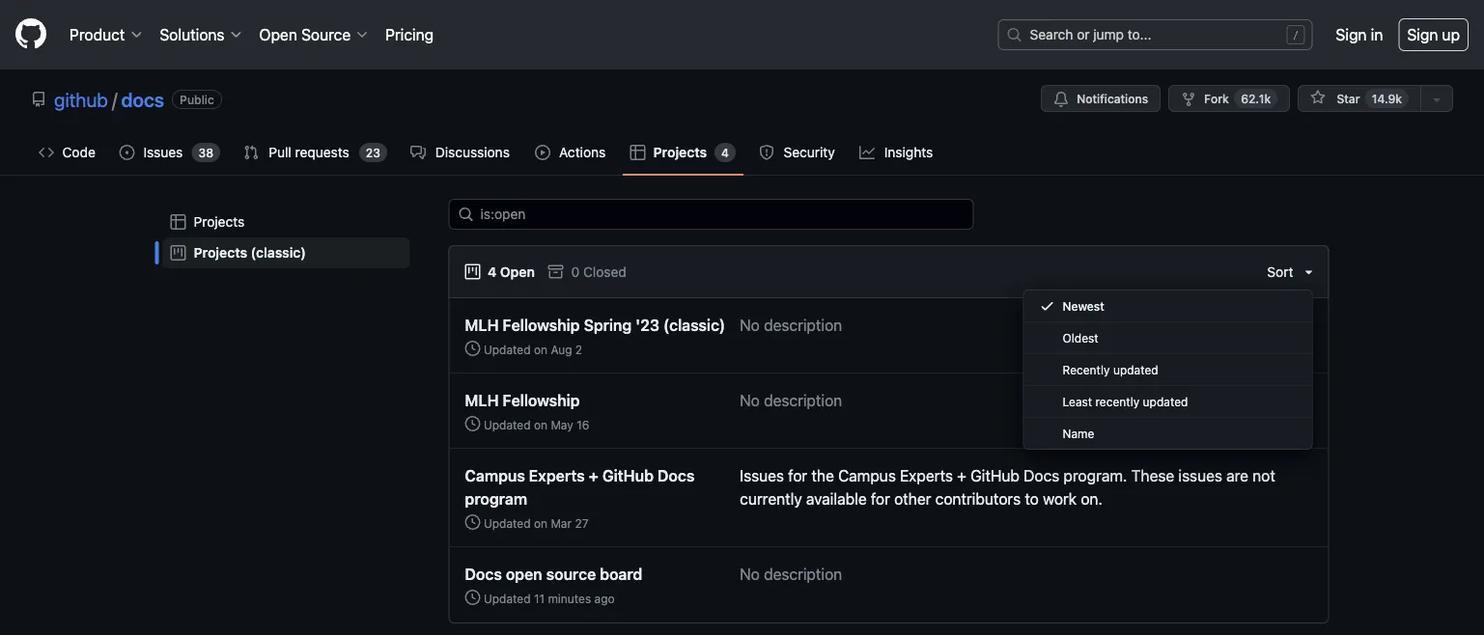 Task type: vqa. For each thing, say whether or not it's contained in the screenshot.


Task type: describe. For each thing, give the bounding box(es) containing it.
actions
[[559, 144, 606, 160]]

aug
[[551, 343, 572, 356]]

newest link
[[1024, 291, 1312, 323]]

notifications
[[1077, 92, 1148, 105]]

4 open link
[[465, 262, 535, 282]]

issue opened image
[[119, 145, 135, 160]]

requests
[[295, 144, 349, 160]]

no for docs open source board
[[740, 565, 760, 584]]

open
[[506, 565, 542, 584]]

docs open source board
[[465, 565, 642, 584]]

minutes
[[548, 592, 591, 605]]

github inside campus experts + github docs program
[[602, 467, 654, 485]]

23
[[366, 146, 380, 159]]

code
[[62, 144, 95, 160]]

0 closed
[[567, 264, 626, 280]]

repo image
[[31, 92, 46, 107]]

star image
[[1310, 90, 1326, 105]]

0 horizontal spatial docs
[[465, 565, 502, 584]]

fork 62.1k
[[1204, 92, 1271, 105]]

description for board
[[764, 565, 842, 584]]

github
[[54, 88, 108, 111]]

issues for issues
[[143, 144, 183, 160]]

archive image
[[548, 264, 564, 280]]

experts inside campus experts + github docs program
[[529, 467, 585, 485]]

recently
[[1063, 363, 1110, 377]]

sign for sign in
[[1336, 26, 1367, 44]]

docs link
[[121, 88, 164, 111]]

in
[[1371, 26, 1383, 44]]

other
[[894, 490, 931, 508]]

insights link
[[852, 138, 942, 167]]

graph image
[[860, 145, 875, 160]]

no for mlh fellowship spring '23 (classic)
[[740, 316, 760, 335]]

star
[[1337, 92, 1360, 105]]

spring
[[584, 316, 632, 335]]

source
[[546, 565, 596, 584]]

github inside "issues for the campus experts + github docs program. these issues are not currently available for other contributors to work on."
[[971, 467, 1020, 485]]

fork
[[1204, 92, 1229, 105]]

oldest link
[[1024, 323, 1312, 354]]

1 horizontal spatial (classic)
[[663, 316, 725, 335]]

mlh for mlh fellowship
[[465, 392, 499, 410]]

least recently updated
[[1063, 395, 1188, 408]]

mlh for mlh fellowship spring '23 (classic)
[[465, 316, 499, 335]]

issues for the campus experts + github docs program. these issues are not currently available for other contributors to work on.
[[740, 467, 1275, 508]]

'23
[[636, 316, 660, 335]]

open
[[500, 264, 535, 280]]

least
[[1063, 395, 1092, 408]]

docs inside campus experts + github docs program
[[658, 467, 695, 485]]

recently updated link
[[1024, 354, 1312, 386]]

not
[[1253, 467, 1275, 485]]

updated for mlh fellowship
[[484, 418, 531, 432]]

name
[[1063, 427, 1094, 440]]

ago
[[594, 592, 615, 605]]

project image inside 4 open link
[[465, 264, 480, 280]]

clock image for docs open source board
[[465, 590, 480, 605]]

no description for '23
[[740, 316, 842, 335]]

search or jump to...
[[1030, 27, 1152, 42]]

pricing
[[385, 26, 434, 44]]

updated for docs open source board
[[484, 592, 531, 605]]

clock image for campus experts + github docs program
[[465, 515, 480, 530]]

work
[[1043, 490, 1077, 508]]

notifications link
[[1041, 85, 1161, 112]]

actions link
[[527, 138, 615, 167]]

project image inside "projects (classic)" link
[[170, 245, 186, 261]]

experts inside "issues for the campus experts + github docs program. these issues are not currently available for other contributors to work on."
[[900, 467, 953, 485]]

docs
[[121, 88, 164, 111]]

0 vertical spatial updated
[[1113, 363, 1158, 377]]

mlh fellowship
[[465, 392, 580, 410]]

4 open
[[484, 264, 535, 280]]

27
[[575, 517, 589, 530]]

no description for board
[[740, 565, 842, 584]]

discussions link
[[403, 138, 519, 167]]

on.
[[1081, 490, 1103, 508]]

on for spring
[[534, 343, 547, 356]]

fellowship for mlh fellowship spring '23 (classic)
[[503, 316, 580, 335]]

11
[[534, 592, 545, 605]]

pull
[[269, 144, 291, 160]]

oldest
[[1063, 331, 1098, 345]]

the
[[812, 467, 834, 485]]

updated for mlh fellowship spring '23 (classic)
[[484, 343, 531, 356]]

program.
[[1064, 467, 1127, 485]]

are
[[1226, 467, 1249, 485]]

docs inside "issues for the campus experts + github docs program. these issues are not currently available for other contributors to work on."
[[1024, 467, 1060, 485]]

updated on aug 2
[[480, 343, 582, 356]]

0 vertical spatial projects
[[653, 144, 707, 160]]

github link
[[54, 88, 108, 111]]

insights
[[884, 144, 933, 160]]

name link
[[1024, 418, 1312, 450]]

sort button
[[1267, 262, 1317, 282]]

search
[[1030, 27, 1073, 42]]

4 for 4 open
[[488, 264, 497, 280]]

on for +
[[534, 517, 547, 530]]

contributors
[[935, 490, 1021, 508]]

fellowship for mlh fellowship
[[503, 392, 580, 410]]

code image
[[39, 145, 54, 160]]

or
[[1077, 27, 1090, 42]]

triangle down image
[[1301, 264, 1317, 280]]



Task type: locate. For each thing, give the bounding box(es) containing it.
0 vertical spatial for
[[788, 467, 807, 485]]

these
[[1131, 467, 1174, 485]]

2 mlh from the top
[[465, 392, 499, 410]]

updated up 'mlh fellowship'
[[484, 343, 531, 356]]

on left mar
[[534, 517, 547, 530]]

2 experts from the left
[[900, 467, 953, 485]]

on left may
[[534, 418, 547, 432]]

play image
[[535, 145, 550, 160]]

sign up
[[1407, 26, 1460, 44]]

star 14.9k
[[1334, 92, 1402, 105]]

4 left shield image
[[721, 146, 729, 159]]

3 on from the top
[[534, 517, 547, 530]]

1 updated from the top
[[484, 343, 531, 356]]

search image
[[458, 207, 474, 222]]

+ inside "issues for the campus experts + github docs program. these issues are not currently available for other contributors to work on."
[[957, 467, 966, 485]]

board
[[600, 565, 642, 584]]

+ up contributors
[[957, 467, 966, 485]]

list containing projects
[[155, 199, 418, 276]]

0 vertical spatial table image
[[630, 145, 646, 160]]

closed
[[583, 264, 626, 280]]

1 github from the left
[[602, 467, 654, 485]]

projects down projects link
[[194, 245, 247, 261]]

1 horizontal spatial sign
[[1407, 26, 1438, 44]]

2 no from the top
[[740, 392, 760, 410]]

1 vertical spatial project image
[[465, 264, 480, 280]]

1 vertical spatial fellowship
[[503, 392, 580, 410]]

sign in link
[[1336, 23, 1383, 46]]

38
[[198, 146, 213, 159]]

issues right issue opened "image"
[[143, 144, 183, 160]]

0 vertical spatial fellowship
[[503, 316, 580, 335]]

1 clock image from the top
[[465, 341, 480, 356]]

1 + from the left
[[589, 467, 599, 485]]

issues
[[143, 144, 183, 160], [740, 467, 784, 485]]

clock image
[[465, 341, 480, 356], [465, 515, 480, 530], [465, 590, 480, 605]]

1 horizontal spatial project image
[[465, 264, 480, 280]]

sign left up
[[1407, 26, 1438, 44]]

2 + from the left
[[957, 467, 966, 485]]

2 updated from the top
[[484, 418, 531, 432]]

1 horizontal spatial campus
[[838, 467, 896, 485]]

2
[[575, 343, 582, 356]]

comment discussion image
[[410, 145, 426, 160]]

1 experts from the left
[[529, 467, 585, 485]]

newest
[[1063, 299, 1104, 313]]

mlh up clock image
[[465, 392, 499, 410]]

issues up currently at bottom
[[740, 467, 784, 485]]

(classic) down projects link
[[251, 245, 306, 261]]

pricing link
[[378, 15, 441, 54]]

updated 11 minutes ago
[[480, 592, 615, 605]]

campus inside "issues for the campus experts + github docs program. these issues are not currently available for other contributors to work on."
[[838, 467, 896, 485]]

1 horizontal spatial issues
[[740, 467, 784, 485]]

1 horizontal spatial table image
[[630, 145, 646, 160]]

0 horizontal spatial for
[[788, 467, 807, 485]]

currently
[[740, 490, 802, 508]]

campus inside campus experts + github docs program
[[465, 467, 525, 485]]

2 fellowship from the top
[[503, 392, 580, 410]]

4 updated from the top
[[484, 592, 531, 605]]

issues for issues for the campus experts + github docs program. these issues are not currently available for other contributors to work on.
[[740, 467, 784, 485]]

to...
[[1128, 27, 1152, 42]]

mlh fellowship link
[[465, 392, 580, 410]]

project image left projects (classic) at the left top
[[170, 245, 186, 261]]

3 description from the top
[[764, 565, 842, 584]]

mlh fellowship spring '23 (classic)
[[465, 316, 725, 335]]

for left the
[[788, 467, 807, 485]]

3 updated from the top
[[484, 517, 531, 530]]

fellowship up the updated on aug 2
[[503, 316, 580, 335]]

1 horizontal spatial 4
[[721, 146, 729, 159]]

sort
[[1267, 264, 1293, 280]]

updated
[[484, 343, 531, 356], [484, 418, 531, 432], [484, 517, 531, 530], [484, 592, 531, 605]]

1 vertical spatial projects
[[194, 214, 245, 230]]

0 closed link
[[548, 262, 626, 282]]

+
[[589, 467, 599, 485], [957, 467, 966, 485]]

(classic)
[[251, 245, 306, 261], [663, 316, 725, 335]]

4 left open
[[488, 264, 497, 280]]

2 campus from the left
[[838, 467, 896, 485]]

clock image for mlh fellowship spring '23 (classic)
[[465, 341, 480, 356]]

2 vertical spatial on
[[534, 517, 547, 530]]

mlh up the updated on aug 2
[[465, 316, 499, 335]]

campus up "program"
[[465, 467, 525, 485]]

0 horizontal spatial +
[[589, 467, 599, 485]]

projects up projects (classic) at the left top
[[194, 214, 245, 230]]

0 horizontal spatial github
[[602, 467, 654, 485]]

least recently updated link
[[1024, 386, 1312, 418]]

16
[[577, 418, 589, 432]]

62.1k
[[1241, 92, 1271, 105]]

updated
[[1113, 363, 1158, 377], [1143, 395, 1188, 408]]

1 fellowship from the top
[[503, 316, 580, 335]]

1 vertical spatial updated
[[1143, 395, 1188, 408]]

for
[[788, 467, 807, 485], [871, 490, 890, 508]]

1 description from the top
[[764, 316, 842, 335]]

0 horizontal spatial experts
[[529, 467, 585, 485]]

repo forked image
[[1181, 92, 1196, 107]]

1 vertical spatial table image
[[170, 214, 186, 230]]

1 horizontal spatial github
[[971, 467, 1020, 485]]

github / docs
[[54, 88, 164, 111]]

clock image up mlh fellowship link
[[465, 341, 480, 356]]

sign up link
[[1399, 18, 1469, 51]]

no description
[[740, 316, 842, 335], [740, 392, 842, 410], [740, 565, 842, 584]]

projects
[[653, 144, 707, 160], [194, 214, 245, 230], [194, 245, 247, 261]]

0 horizontal spatial sign
[[1336, 26, 1367, 44]]

shield image
[[759, 145, 774, 160]]

0 vertical spatial on
[[534, 343, 547, 356]]

projects (classic) link
[[163, 238, 410, 268]]

+ inside campus experts + github docs program
[[589, 467, 599, 485]]

updated for campus experts + github docs program
[[484, 517, 531, 530]]

2 vertical spatial description
[[764, 565, 842, 584]]

sign for sign up
[[1407, 26, 1438, 44]]

campus experts + github docs program link
[[465, 467, 695, 508]]

project image
[[170, 245, 186, 261], [465, 264, 480, 280]]

experts up other
[[900, 467, 953, 485]]

campus up available
[[838, 467, 896, 485]]

1 vertical spatial on
[[534, 418, 547, 432]]

to
[[1025, 490, 1039, 508]]

recently updated
[[1063, 363, 1158, 377]]

0 horizontal spatial table image
[[170, 214, 186, 230]]

0 vertical spatial (classic)
[[251, 245, 306, 261]]

2 vertical spatial clock image
[[465, 590, 480, 605]]

2 clock image from the top
[[465, 515, 480, 530]]

3 clock image from the top
[[465, 590, 480, 605]]

fellowship up updated on may 16
[[503, 392, 580, 410]]

2 sign from the left
[[1407, 26, 1438, 44]]

pull requests
[[269, 144, 349, 160]]

search or jump to... button
[[999, 20, 1312, 49]]

Search projects text field
[[449, 199, 974, 230]]

search image
[[1007, 27, 1022, 42]]

2 description from the top
[[764, 392, 842, 410]]

2 on from the top
[[534, 418, 547, 432]]

1 no description from the top
[[740, 316, 842, 335]]

check image
[[1039, 298, 1055, 314]]

0 vertical spatial issues
[[143, 144, 183, 160]]

0 horizontal spatial 4
[[488, 264, 497, 280]]

up
[[1442, 26, 1460, 44]]

0 horizontal spatial (classic)
[[251, 245, 306, 261]]

1 vertical spatial no description
[[740, 392, 842, 410]]

2 vertical spatial no
[[740, 565, 760, 584]]

4 for 4
[[721, 146, 729, 159]]

0 vertical spatial description
[[764, 316, 842, 335]]

1 vertical spatial (classic)
[[663, 316, 725, 335]]

3 no description from the top
[[740, 565, 842, 584]]

+ down 16
[[589, 467, 599, 485]]

mar
[[551, 517, 572, 530]]

updated down open
[[484, 592, 531, 605]]

available
[[806, 490, 867, 508]]

1 vertical spatial description
[[764, 392, 842, 410]]

clock image left '11'
[[465, 590, 480, 605]]

updated down "program"
[[484, 517, 531, 530]]

(classic) right '23
[[663, 316, 725, 335]]

clock image down "program"
[[465, 515, 480, 530]]

for left other
[[871, 490, 890, 508]]

14906 users starred this repository element
[[1365, 89, 1409, 108]]

no for mlh fellowship
[[740, 392, 760, 410]]

1 vertical spatial issues
[[740, 467, 784, 485]]

0 vertical spatial project image
[[170, 245, 186, 261]]

14.9k
[[1372, 92, 1402, 105]]

projects up search projects "text field"
[[653, 144, 707, 160]]

sign in
[[1336, 26, 1383, 44]]

security
[[784, 144, 835, 160]]

updated down recently updated link at bottom right
[[1143, 395, 1188, 408]]

1 horizontal spatial experts
[[900, 467, 953, 485]]

public
[[180, 93, 214, 106]]

description for '23
[[764, 316, 842, 335]]

1 vertical spatial 4
[[488, 264, 497, 280]]

3 no from the top
[[740, 565, 760, 584]]

recently
[[1095, 395, 1140, 408]]

0 horizontal spatial issues
[[143, 144, 183, 160]]

you must be signed in to add this repository to a list image
[[1429, 92, 1445, 107]]

0 vertical spatial mlh
[[465, 316, 499, 335]]

table image inside projects link
[[170, 214, 186, 230]]

Projects search field
[[449, 199, 1329, 230]]

1 horizontal spatial for
[[871, 490, 890, 508]]

docs open source board link
[[465, 565, 642, 584]]

sign left in
[[1336, 26, 1367, 44]]

2 vertical spatial no description
[[740, 565, 842, 584]]

1 no from the top
[[740, 316, 760, 335]]

list
[[155, 199, 418, 276]]

1 on from the top
[[534, 343, 547, 356]]

1 sign from the left
[[1336, 26, 1367, 44]]

0 vertical spatial no
[[740, 316, 760, 335]]

mlh fellowship spring '23 (classic) link
[[465, 316, 725, 335]]

1 horizontal spatial docs
[[658, 467, 695, 485]]

2 horizontal spatial docs
[[1024, 467, 1060, 485]]

1 vertical spatial mlh
[[465, 392, 499, 410]]

updated on may 16
[[480, 418, 589, 432]]

updated on mar 27
[[480, 517, 589, 530]]

0 vertical spatial clock image
[[465, 341, 480, 356]]

discussions
[[435, 144, 510, 160]]

0 horizontal spatial project image
[[170, 245, 186, 261]]

may
[[551, 418, 573, 432]]

projects (classic)
[[194, 245, 306, 261]]

updated down 'mlh fellowship'
[[484, 418, 531, 432]]

code link
[[31, 138, 104, 167]]

on left 'aug'
[[534, 343, 547, 356]]

1 horizontal spatial +
[[957, 467, 966, 485]]

table image
[[630, 145, 646, 160], [170, 214, 186, 230]]

clock image
[[465, 416, 480, 432]]

2 vertical spatial projects
[[194, 245, 247, 261]]

1 vertical spatial clock image
[[465, 515, 480, 530]]

project image left 4 open
[[465, 264, 480, 280]]

0 horizontal spatial campus
[[465, 467, 525, 485]]

program
[[465, 490, 527, 508]]

/
[[112, 88, 117, 111]]

0 vertical spatial no description
[[740, 316, 842, 335]]

github
[[602, 467, 654, 485], [971, 467, 1020, 485]]

experts up mar
[[529, 467, 585, 485]]

1 mlh from the top
[[465, 316, 499, 335]]

1 campus from the left
[[465, 467, 525, 485]]

0
[[571, 264, 580, 280]]

projects link
[[163, 207, 410, 238]]

homepage image
[[15, 18, 46, 49]]

2 no description from the top
[[740, 392, 842, 410]]

bell image
[[1054, 92, 1069, 107]]

on
[[534, 343, 547, 356], [534, 418, 547, 432], [534, 517, 547, 530]]

experts
[[529, 467, 585, 485], [900, 467, 953, 485]]

campus experts + github docs program
[[465, 467, 695, 508]]

git pull request image
[[243, 145, 259, 160]]

jump
[[1093, 27, 1124, 42]]

updated up least recently updated
[[1113, 363, 1158, 377]]

2 github from the left
[[971, 467, 1020, 485]]

1 vertical spatial for
[[871, 490, 890, 508]]

fellowship
[[503, 316, 580, 335], [503, 392, 580, 410]]

issues
[[1178, 467, 1222, 485]]

issues inside "issues for the campus experts + github docs program. these issues are not currently available for other contributors to work on."
[[740, 467, 784, 485]]

security link
[[751, 138, 844, 167]]

0 vertical spatial 4
[[721, 146, 729, 159]]

1 vertical spatial no
[[740, 392, 760, 410]]

mlh
[[465, 316, 499, 335], [465, 392, 499, 410]]



